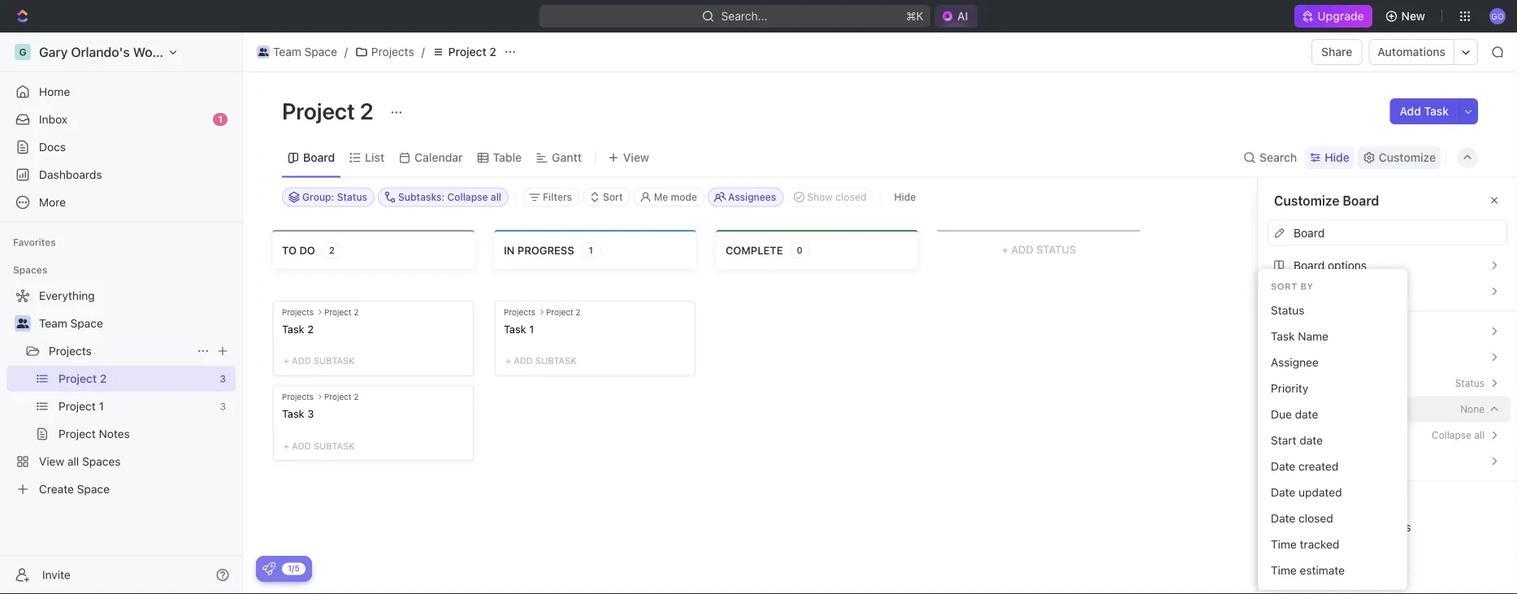 Task type: vqa. For each thing, say whether or not it's contained in the screenshot.
left new link
no



Task type: locate. For each thing, give the bounding box(es) containing it.
1
[[218, 113, 223, 125], [589, 245, 593, 255], [529, 322, 534, 334]]

team space link
[[253, 42, 341, 62], [39, 310, 232, 336]]

0 horizontal spatial team space
[[39, 317, 103, 330]]

project 2 for task 1
[[546, 307, 581, 316]]

team right user group image
[[39, 317, 67, 330]]

0 vertical spatial projects link
[[351, 42, 418, 62]]

3
[[307, 407, 314, 419]]

projects for task 2
[[282, 307, 314, 316]]

due date button
[[1265, 402, 1401, 428]]

1 vertical spatial team space
[[39, 317, 103, 330]]

0 vertical spatial time
[[1271, 538, 1297, 551]]

date inside button
[[1295, 408, 1319, 421]]

home
[[39, 85, 70, 98]]

none
[[1461, 404, 1485, 415]]

date down copy
[[1271, 512, 1296, 525]]

& for excel
[[1314, 525, 1321, 535]]

time down excel
[[1271, 538, 1297, 551]]

0 vertical spatial date
[[1295, 408, 1319, 421]]

assignees
[[728, 191, 776, 203], [1330, 193, 1388, 207]]

customize for customize
[[1379, 151, 1436, 164]]

2
[[490, 45, 497, 59], [360, 97, 374, 124], [329, 245, 335, 255], [354, 307, 359, 316], [576, 307, 581, 316], [307, 322, 314, 334], [354, 392, 359, 401]]

projects inside 'tree'
[[49, 344, 92, 358]]

0 horizontal spatial assignees
[[728, 191, 776, 203]]

projects link
[[351, 42, 418, 62], [49, 338, 190, 364]]

new button
[[1379, 3, 1435, 29]]

2 vertical spatial date
[[1271, 512, 1296, 525]]

0 vertical spatial customize
[[1379, 151, 1436, 164]]

Search tasks... text field
[[1315, 185, 1478, 209]]

team space
[[273, 45, 337, 59], [39, 317, 103, 330]]

2 / from the left
[[421, 45, 425, 59]]

0 vertical spatial date
[[1271, 460, 1296, 473]]

gantt link
[[549, 146, 582, 169]]

+ add subtask down task 2
[[284, 355, 355, 366]]

1 vertical spatial date
[[1300, 434, 1323, 447]]

space inside 'tree'
[[70, 317, 103, 330]]

+ for task 2
[[284, 355, 289, 366]]

date down start at the right bottom
[[1271, 460, 1296, 473]]

due
[[1271, 408, 1292, 421]]

2 horizontal spatial status
[[1455, 378, 1485, 389]]

0 horizontal spatial 1
[[218, 113, 223, 125]]

project for task 3
[[324, 392, 352, 401]]

task for task 2
[[282, 322, 304, 334]]

& for sharing
[[1337, 520, 1345, 534]]

hide
[[1325, 151, 1350, 164], [894, 191, 916, 203]]

time inside "button"
[[1271, 538, 1297, 551]]

2 time from the top
[[1271, 564, 1297, 577]]

created
[[1299, 460, 1339, 473]]

3 date from the top
[[1271, 512, 1296, 525]]

assignees button
[[708, 187, 784, 207]]

options
[[1328, 258, 1367, 272]]

1 vertical spatial hide
[[894, 191, 916, 203]]

1 vertical spatial date
[[1271, 486, 1296, 499]]

+
[[1002, 243, 1009, 255], [284, 355, 289, 366], [506, 355, 511, 366], [284, 440, 289, 451]]

1 vertical spatial time
[[1271, 564, 1297, 577]]

1 vertical spatial customize
[[1274, 193, 1340, 208]]

in progress
[[504, 243, 574, 256]]

customize inside button
[[1379, 151, 1436, 164]]

0 horizontal spatial &
[[1314, 525, 1321, 535]]

date
[[1295, 408, 1319, 421], [1300, 434, 1323, 447]]

team space right user group icon
[[273, 45, 337, 59]]

+ for task 1
[[506, 355, 511, 366]]

date up date created
[[1300, 434, 1323, 447]]

1 horizontal spatial 1
[[529, 322, 534, 334]]

sidebar navigation
[[0, 33, 243, 594]]

0 horizontal spatial hide
[[894, 191, 916, 203]]

calendar
[[415, 151, 463, 164]]

subtask for 1
[[536, 355, 577, 366]]

+ add subtask down 3
[[284, 440, 355, 451]]

task for task 1
[[504, 322, 526, 334]]

+ add status
[[1002, 243, 1076, 255]]

1 horizontal spatial projects link
[[351, 42, 418, 62]]

space right user group image
[[70, 317, 103, 330]]

excel & csv
[[1289, 525, 1342, 535]]

assignees up complete
[[728, 191, 776, 203]]

estimate
[[1300, 564, 1345, 577]]

space right user group icon
[[304, 45, 337, 59]]

new
[[1402, 9, 1426, 23]]

date up "date closed"
[[1271, 486, 1296, 499]]

date inside button
[[1300, 434, 1323, 447]]

docs
[[39, 140, 66, 154]]

copy
[[1294, 494, 1321, 508]]

onboarding checklist button image
[[263, 562, 276, 575]]

sort left by
[[1271, 281, 1298, 292]]

favorites button
[[7, 232, 62, 252]]

time inside button
[[1271, 564, 1297, 577]]

time down time tracked
[[1271, 564, 1297, 577]]

2 date from the top
[[1271, 486, 1296, 499]]

team space right user group image
[[39, 317, 103, 330]]

& inside button
[[1337, 520, 1345, 534]]

+ add subtask
[[284, 355, 355, 366], [506, 355, 577, 366], [284, 440, 355, 451]]

0 vertical spatial sort
[[1271, 281, 1298, 292]]

task 1
[[504, 322, 534, 334]]

customize down hide dropdown button
[[1274, 193, 1340, 208]]

2 horizontal spatial 1
[[589, 245, 593, 255]]

space
[[304, 45, 337, 59], [70, 317, 103, 330]]

date created button
[[1265, 454, 1401, 480]]

0 vertical spatial 1
[[218, 113, 223, 125]]

0 horizontal spatial team
[[39, 317, 67, 330]]

board options button
[[1268, 252, 1508, 278]]

1 horizontal spatial team space link
[[253, 42, 341, 62]]

1 vertical spatial projects link
[[49, 338, 190, 364]]

1 time from the top
[[1271, 538, 1297, 551]]

customize
[[1379, 151, 1436, 164], [1274, 193, 1340, 208]]

+ add subtask down the task 1
[[506, 355, 577, 366]]

add
[[1400, 104, 1422, 118], [1011, 243, 1034, 255], [292, 355, 311, 366], [514, 355, 533, 366], [292, 440, 311, 451]]

customize board
[[1274, 193, 1380, 208]]

assignees inside button
[[728, 191, 776, 203]]

1 horizontal spatial /
[[421, 45, 425, 59]]

sort for sort
[[1294, 402, 1316, 416]]

1 vertical spatial status
[[1271, 304, 1305, 317]]

search button
[[1239, 146, 1302, 169]]

0 vertical spatial hide
[[1325, 151, 1350, 164]]

1 date from the top
[[1271, 460, 1296, 473]]

fields button
[[1268, 318, 1508, 344]]

sort right due
[[1294, 402, 1316, 416]]

team right user group icon
[[273, 45, 301, 59]]

task down the in
[[504, 322, 526, 334]]

assignees down hide dropdown button
[[1330, 193, 1388, 207]]

date
[[1271, 460, 1296, 473], [1271, 486, 1296, 499], [1271, 512, 1296, 525]]

0 vertical spatial space
[[304, 45, 337, 59]]

date right due
[[1295, 408, 1319, 421]]

0 horizontal spatial status
[[1037, 243, 1076, 255]]

team inside 'tree'
[[39, 317, 67, 330]]

hide button
[[888, 187, 923, 207]]

task down the to
[[282, 322, 304, 334]]

date for due date
[[1295, 408, 1319, 421]]

1 horizontal spatial customize
[[1379, 151, 1436, 164]]

1 horizontal spatial space
[[304, 45, 337, 59]]

onboarding checklist button element
[[263, 562, 276, 575]]

1 vertical spatial team
[[39, 317, 67, 330]]

customize up search tasks... text field
[[1379, 151, 1436, 164]]

task for task name
[[1271, 330, 1295, 343]]

sharing & permissions
[[1294, 520, 1411, 534]]

only
[[1345, 334, 1366, 346]]

1 horizontal spatial status
[[1271, 304, 1305, 317]]

time
[[1271, 538, 1297, 551], [1271, 564, 1297, 577]]

due date
[[1271, 408, 1319, 421]]

+ add subtask for 2
[[284, 355, 355, 366]]

1 horizontal spatial &
[[1337, 520, 1345, 534]]

0 vertical spatial team
[[273, 45, 301, 59]]

date closed button
[[1265, 506, 1401, 532]]

1 / from the left
[[344, 45, 348, 59]]

1 vertical spatial team space link
[[39, 310, 232, 336]]

0 horizontal spatial space
[[70, 317, 103, 330]]

0 horizontal spatial team space link
[[39, 310, 232, 336]]

1 horizontal spatial team space
[[273, 45, 337, 59]]

1 horizontal spatial hide
[[1325, 151, 1350, 164]]

tree
[[7, 283, 236, 502]]

1 vertical spatial 1
[[589, 245, 593, 255]]

complete
[[726, 243, 783, 256]]

0 vertical spatial team space link
[[253, 42, 341, 62]]

projects
[[371, 45, 414, 59], [282, 307, 314, 316], [504, 307, 536, 316], [49, 344, 92, 358], [282, 392, 314, 401]]

tree containing team space
[[7, 283, 236, 502]]

0 horizontal spatial /
[[344, 45, 348, 59]]

1 vertical spatial space
[[70, 317, 103, 330]]

upgrade link
[[1295, 5, 1372, 28]]

project
[[448, 45, 487, 59], [282, 97, 355, 124], [324, 307, 352, 316], [546, 307, 574, 316], [324, 392, 352, 401]]

1 vertical spatial sort
[[1294, 402, 1316, 416]]

add for 3
[[292, 440, 311, 451]]

project 2 for task 3
[[324, 392, 359, 401]]

name
[[1298, 330, 1329, 343]]

0 horizontal spatial customize
[[1274, 193, 1340, 208]]

0 horizontal spatial projects link
[[49, 338, 190, 364]]

excel
[[1289, 525, 1312, 535]]

1 horizontal spatial assignees
[[1330, 193, 1388, 207]]

sort for sort by
[[1271, 281, 1298, 292]]

priority button
[[1265, 376, 1401, 402]]

task
[[1424, 104, 1449, 118], [282, 322, 304, 334], [504, 322, 526, 334], [1271, 330, 1295, 343], [282, 407, 304, 419]]

board up by
[[1294, 258, 1325, 272]]

task left 3
[[282, 407, 304, 419]]

/
[[344, 45, 348, 59], [421, 45, 425, 59]]

progress
[[518, 243, 574, 256]]

customize button
[[1358, 146, 1441, 169]]

task up assignee
[[1271, 330, 1295, 343]]



Task type: describe. For each thing, give the bounding box(es) containing it.
closed
[[1299, 512, 1334, 525]]

excel & csv link
[[1270, 509, 1347, 549]]

project 2 for task 2
[[324, 307, 359, 316]]

upgrade
[[1318, 9, 1364, 23]]

spaces
[[13, 264, 47, 276]]

board down customize board
[[1294, 226, 1325, 239]]

start
[[1271, 434, 1297, 447]]

Search field
[[1330, 224, 1508, 250]]

hide button
[[1305, 146, 1355, 169]]

add for 1
[[514, 355, 533, 366]]

date for start date
[[1300, 434, 1323, 447]]

sharing & permissions button
[[1268, 514, 1508, 540]]

add task
[[1400, 104, 1449, 118]]

task 3
[[282, 407, 314, 419]]

customize for customize board
[[1274, 193, 1340, 208]]

add for 2
[[292, 355, 311, 366]]

projects for task 3
[[282, 392, 314, 401]]

task name
[[1271, 330, 1329, 343]]

2 vertical spatial status
[[1455, 378, 1485, 389]]

1 horizontal spatial team
[[273, 45, 301, 59]]

share button
[[1312, 39, 1363, 65]]

projects for task 1
[[504, 307, 536, 316]]

subtask for 3
[[314, 440, 355, 451]]

list
[[365, 151, 385, 164]]

list link
[[362, 146, 385, 169]]

board left the list link at the top of page
[[303, 151, 335, 164]]

+ add subtask for 3
[[284, 440, 355, 451]]

task 2
[[282, 322, 314, 334]]

⌘k
[[906, 9, 924, 23]]

time tracked
[[1271, 538, 1340, 551]]

board inside button
[[1294, 258, 1325, 272]]

team space inside 'tree'
[[39, 317, 103, 330]]

time tracked button
[[1265, 532, 1401, 558]]

dashboards link
[[7, 162, 236, 188]]

time estimate button
[[1265, 558, 1401, 584]]

date updated
[[1271, 486, 1342, 499]]

0 vertical spatial team space
[[273, 45, 337, 59]]

are
[[1445, 334, 1460, 346]]

hide inside dropdown button
[[1325, 151, 1350, 164]]

start date
[[1271, 434, 1323, 447]]

share
[[1322, 45, 1353, 59]]

team space link inside 'tree'
[[39, 310, 232, 336]]

task up 'customize' button
[[1424, 104, 1449, 118]]

table link
[[490, 146, 522, 169]]

shown
[[1463, 334, 1492, 346]]

date for date closed
[[1271, 512, 1296, 525]]

add task button
[[1390, 98, 1459, 124]]

all
[[1497, 264, 1508, 276]]

select
[[1467, 264, 1495, 276]]

more settings
[[1294, 284, 1366, 298]]

time for time tracked
[[1271, 538, 1297, 551]]

date for date updated
[[1271, 486, 1296, 499]]

date for date created
[[1271, 460, 1296, 473]]

automations
[[1378, 45, 1446, 59]]

settings
[[1324, 284, 1366, 298]]

unassigned
[[1365, 289, 1423, 301]]

user group image
[[17, 319, 29, 328]]

tasks
[[1419, 334, 1443, 346]]

date updated button
[[1265, 480, 1401, 506]]

select all
[[1467, 264, 1508, 276]]

assignee button
[[1265, 349, 1401, 376]]

to do
[[282, 243, 315, 256]]

+ for task 3
[[284, 440, 289, 451]]

board options
[[1294, 258, 1367, 272]]

inbox
[[39, 113, 67, 126]]

board down hide dropdown button
[[1343, 193, 1380, 208]]

search
[[1260, 151, 1297, 164]]

to
[[282, 243, 297, 256]]

csv
[[1323, 525, 1342, 535]]

sharing
[[1294, 520, 1334, 534]]

time estimate
[[1271, 564, 1345, 577]]

subtask for 2
[[314, 355, 355, 366]]

group
[[1294, 376, 1326, 390]]

more
[[1294, 284, 1321, 298]]

copy link button
[[1268, 488, 1508, 514]]

table
[[493, 151, 522, 164]]

by
[[1301, 281, 1314, 292]]

updated
[[1299, 486, 1342, 499]]

task for task 3
[[282, 407, 304, 419]]

date created
[[1271, 460, 1339, 473]]

search...
[[722, 9, 768, 23]]

copy link
[[1294, 494, 1342, 508]]

calendar link
[[411, 146, 463, 169]]

project for task 1
[[546, 307, 574, 316]]

0
[[797, 245, 803, 255]]

only users with tasks are shown
[[1345, 334, 1492, 346]]

project for task 2
[[324, 307, 352, 316]]

with
[[1397, 334, 1416, 346]]

user group image
[[258, 48, 268, 56]]

2 vertical spatial 1
[[529, 322, 534, 334]]

start date button
[[1265, 428, 1401, 454]]

tracked
[[1300, 538, 1340, 551]]

board link
[[300, 146, 335, 169]]

assignee
[[1271, 356, 1319, 369]]

do
[[299, 243, 315, 256]]

priority
[[1271, 382, 1309, 395]]

0 vertical spatial status
[[1037, 243, 1076, 255]]

in
[[504, 243, 515, 256]]

add inside button
[[1400, 104, 1422, 118]]

project 2 link
[[428, 42, 501, 62]]

status inside button
[[1271, 304, 1305, 317]]

1/5
[[288, 564, 300, 573]]

status button
[[1265, 297, 1401, 323]]

gantt
[[552, 151, 582, 164]]

time for time estimate
[[1271, 564, 1297, 577]]

permissions
[[1348, 520, 1411, 534]]

1 inside sidebar navigation
[[218, 113, 223, 125]]

more settings button
[[1268, 278, 1508, 304]]

sort by
[[1271, 281, 1314, 292]]

+ add subtask for 1
[[506, 355, 577, 366]]

link
[[1324, 494, 1342, 508]]

tree inside sidebar navigation
[[7, 283, 236, 502]]

fields
[[1294, 324, 1325, 338]]

hide inside button
[[894, 191, 916, 203]]



